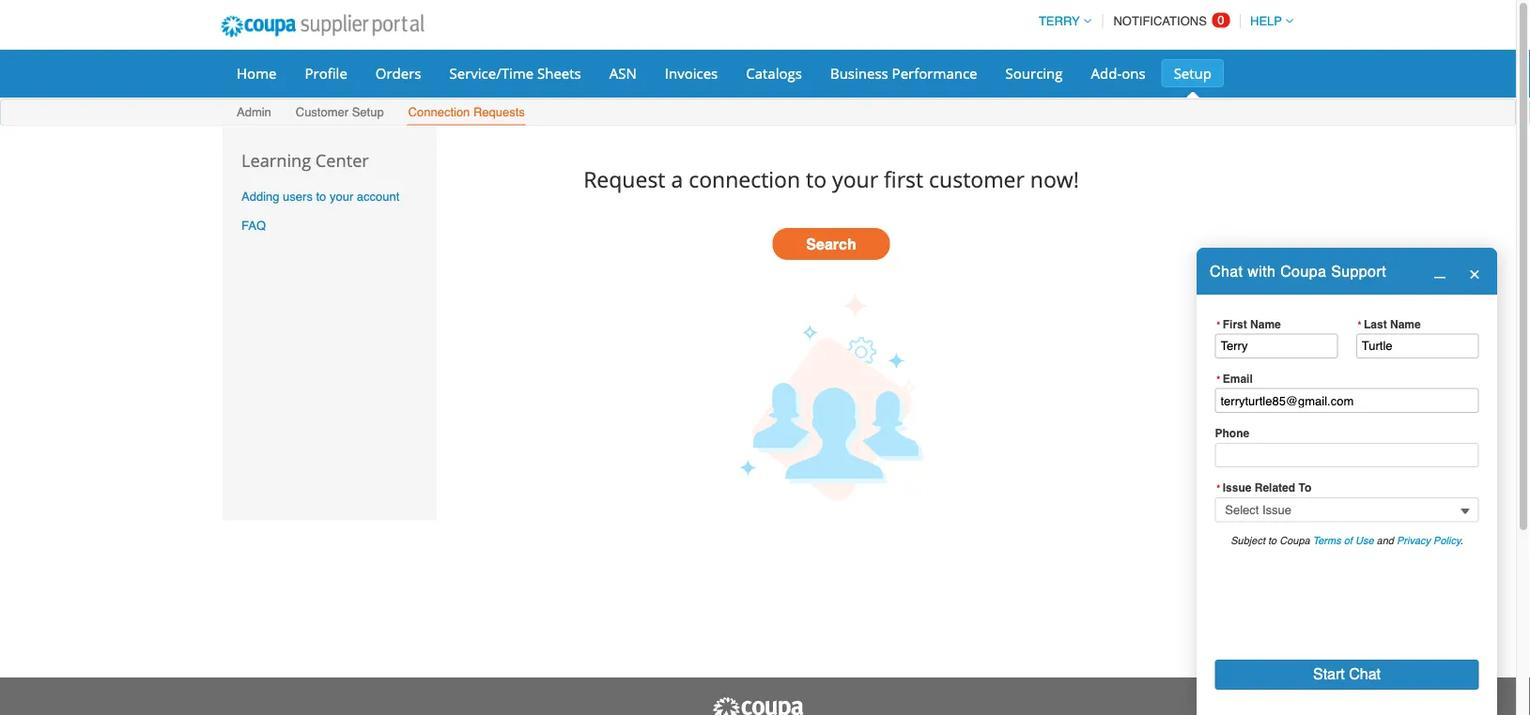 Task type: locate. For each thing, give the bounding box(es) containing it.
admin
[[237, 105, 271, 119]]

navigation containing notifications 0
[[1031, 3, 1294, 39]]

subject
[[1231, 535, 1266, 547]]

terms of use link
[[1313, 535, 1374, 547]]

1 horizontal spatial text default image
[[1469, 269, 1481, 281]]

2 name from the left
[[1391, 318, 1421, 331]]

2 horizontal spatial to
[[1268, 535, 1277, 547]]

connection requests link
[[407, 101, 526, 125]]

to up search
[[806, 165, 827, 194]]

customer
[[296, 105, 349, 119]]

0 horizontal spatial name
[[1251, 318, 1281, 331]]

navigation
[[1031, 3, 1294, 39]]

help link
[[1242, 14, 1294, 28]]

customer
[[929, 165, 1025, 194]]

related
[[1255, 482, 1296, 495]]

0 vertical spatial coupa
[[1281, 263, 1327, 280]]

1 horizontal spatial your
[[832, 165, 879, 194]]

0 horizontal spatial your
[[330, 190, 353, 204]]

your left the first
[[832, 165, 879, 194]]

* inside * issue related to
[[1217, 483, 1222, 494]]

*
[[1217, 319, 1222, 330], [1358, 319, 1363, 330], [1217, 374, 1222, 385], [1217, 483, 1222, 494]]

terry link
[[1031, 14, 1092, 28]]

* inside * first name
[[1217, 319, 1222, 330]]

first
[[1223, 318, 1247, 331]]

chat with coupa support dialog
[[1197, 248, 1498, 716]]

None text field
[[1215, 334, 1338, 359]]

* left first
[[1217, 319, 1222, 330]]

sourcing link
[[994, 59, 1075, 87]]

and
[[1377, 535, 1394, 547]]

* inside * email
[[1217, 374, 1222, 385]]

setup down notifications 0
[[1174, 63, 1212, 83]]

home
[[237, 63, 277, 83]]

1 horizontal spatial coupa supplier portal image
[[711, 697, 805, 716]]

name right first
[[1251, 318, 1281, 331]]

help
[[1251, 14, 1282, 28]]

connection requests
[[408, 105, 525, 119]]

* last name
[[1358, 318, 1421, 331]]

use
[[1356, 535, 1374, 547]]

business
[[830, 63, 889, 83]]

catalogs
[[746, 63, 802, 83]]

center
[[316, 149, 369, 172]]

1 horizontal spatial name
[[1391, 318, 1421, 331]]

invoices link
[[653, 59, 730, 87]]

to right the "users"
[[316, 190, 326, 204]]

a
[[671, 165, 683, 194]]

coupa for with
[[1281, 263, 1327, 280]]

setup
[[1174, 63, 1212, 83], [352, 105, 384, 119]]

None field
[[1215, 498, 1479, 523]]

your
[[832, 165, 879, 194], [330, 190, 353, 204]]

issue
[[1223, 482, 1252, 495]]

None button
[[1215, 660, 1479, 690]]

* inside * last name
[[1358, 319, 1363, 330]]

phone
[[1215, 427, 1250, 440]]

1 horizontal spatial to
[[806, 165, 827, 194]]

* left last
[[1358, 319, 1363, 330]]

asn link
[[597, 59, 649, 87]]

text default image
[[1434, 267, 1446, 279], [1469, 269, 1481, 281]]

0 vertical spatial coupa supplier portal image
[[209, 3, 437, 50]]

asn
[[609, 63, 637, 83]]

Select Issue text field
[[1215, 498, 1479, 523]]

0 horizontal spatial coupa supplier portal image
[[209, 3, 437, 50]]

0 vertical spatial setup
[[1174, 63, 1212, 83]]

coupa for to
[[1280, 535, 1310, 547]]

0
[[1218, 13, 1225, 27]]

name for first name
[[1251, 318, 1281, 331]]

setup right the customer
[[352, 105, 384, 119]]

privacy
[[1397, 535, 1431, 547]]

add-
[[1091, 63, 1122, 83]]

1 vertical spatial setup
[[352, 105, 384, 119]]

coupa supplier portal image
[[209, 3, 437, 50], [711, 697, 805, 716]]

profile
[[305, 63, 347, 83]]

customer setup link
[[295, 101, 385, 125]]

to inside chat with coupa support dialog
[[1268, 535, 1277, 547]]

sourcing
[[1006, 63, 1063, 83]]

connection
[[408, 105, 470, 119]]

terms
[[1313, 535, 1341, 547]]

subject to coupa terms of use and privacy policy .
[[1231, 535, 1464, 547]]

None text field
[[1356, 334, 1479, 359], [1215, 389, 1479, 413], [1356, 334, 1479, 359], [1215, 389, 1479, 413]]

name for last name
[[1391, 318, 1421, 331]]

account
[[357, 190, 400, 204]]

your down center
[[330, 190, 353, 204]]

service/time
[[450, 63, 534, 83]]

to
[[806, 165, 827, 194], [316, 190, 326, 204], [1268, 535, 1277, 547]]

connection
[[689, 165, 801, 194]]

name right last
[[1391, 318, 1421, 331]]

to right subject
[[1268, 535, 1277, 547]]

none field inside chat with coupa support dialog
[[1215, 498, 1479, 523]]

name
[[1251, 318, 1281, 331], [1391, 318, 1421, 331]]

terry
[[1039, 14, 1080, 28]]

* left email
[[1217, 374, 1222, 385]]

coupa left 'terms'
[[1280, 535, 1310, 547]]

* left issue
[[1217, 483, 1222, 494]]

last
[[1364, 318, 1387, 331]]

coupa right with at the right top
[[1281, 263, 1327, 280]]

coupa
[[1281, 263, 1327, 280], [1280, 535, 1310, 547]]

Phone telephone field
[[1215, 443, 1479, 468]]

add-ons link
[[1079, 59, 1158, 87]]

1 name from the left
[[1251, 318, 1281, 331]]

notifications
[[1114, 14, 1207, 28]]

1 vertical spatial coupa
[[1280, 535, 1310, 547]]



Task type: describe. For each thing, give the bounding box(es) containing it.
* for last
[[1358, 319, 1363, 330]]

0 horizontal spatial text default image
[[1434, 267, 1446, 279]]

* for issue
[[1217, 483, 1222, 494]]

service/time sheets link
[[437, 59, 594, 87]]

performance
[[892, 63, 978, 83]]

of
[[1344, 535, 1353, 547]]

orders
[[376, 63, 421, 83]]

request a connection to your first customer now!
[[584, 165, 1079, 194]]

with
[[1248, 263, 1276, 280]]

faq link
[[241, 218, 266, 233]]

admin link
[[236, 101, 272, 125]]

chat with coupa support
[[1210, 263, 1387, 280]]

add-ons
[[1091, 63, 1146, 83]]

adding users to your account link
[[241, 190, 400, 204]]

catalogs link
[[734, 59, 814, 87]]

ons
[[1122, 63, 1146, 83]]

users
[[283, 190, 313, 204]]

* for first
[[1217, 319, 1222, 330]]

first
[[884, 165, 924, 194]]

1 horizontal spatial setup
[[1174, 63, 1212, 83]]

profile link
[[293, 59, 360, 87]]

faq
[[241, 218, 266, 233]]

invoices
[[665, 63, 718, 83]]

none button inside chat with coupa support dialog
[[1215, 660, 1479, 690]]

* first name
[[1217, 318, 1281, 331]]

.
[[1461, 535, 1464, 547]]

privacy policy link
[[1397, 535, 1461, 547]]

1 vertical spatial coupa supplier portal image
[[711, 697, 805, 716]]

search button
[[773, 228, 890, 260]]

business performance
[[830, 63, 978, 83]]

notifications 0
[[1114, 13, 1225, 28]]

support
[[1331, 263, 1387, 280]]

home link
[[225, 59, 289, 87]]

business performance link
[[818, 59, 990, 87]]

orders link
[[363, 59, 434, 87]]

setup link
[[1162, 59, 1224, 87]]

search
[[806, 235, 857, 253]]

customer setup
[[296, 105, 384, 119]]

adding users to your account
[[241, 190, 400, 204]]

request
[[584, 165, 666, 194]]

adding
[[241, 190, 279, 204]]

* email
[[1217, 372, 1253, 386]]

learning
[[241, 149, 311, 172]]

0 horizontal spatial setup
[[352, 105, 384, 119]]

requests
[[473, 105, 525, 119]]

none text field inside chat with coupa support dialog
[[1215, 334, 1338, 359]]

* issue related to
[[1217, 482, 1312, 495]]

sheets
[[537, 63, 581, 83]]

chat
[[1210, 263, 1243, 280]]

email
[[1223, 372, 1253, 386]]

policy
[[1434, 535, 1461, 547]]

service/time sheets
[[450, 63, 581, 83]]

learning center
[[241, 149, 369, 172]]

* for email
[[1217, 374, 1222, 385]]

0 horizontal spatial to
[[316, 190, 326, 204]]

now!
[[1030, 165, 1079, 194]]

to
[[1299, 482, 1312, 495]]



Task type: vqa. For each thing, say whether or not it's contained in the screenshot.
New to Coupa? CREATE AN ACCOUNT
no



